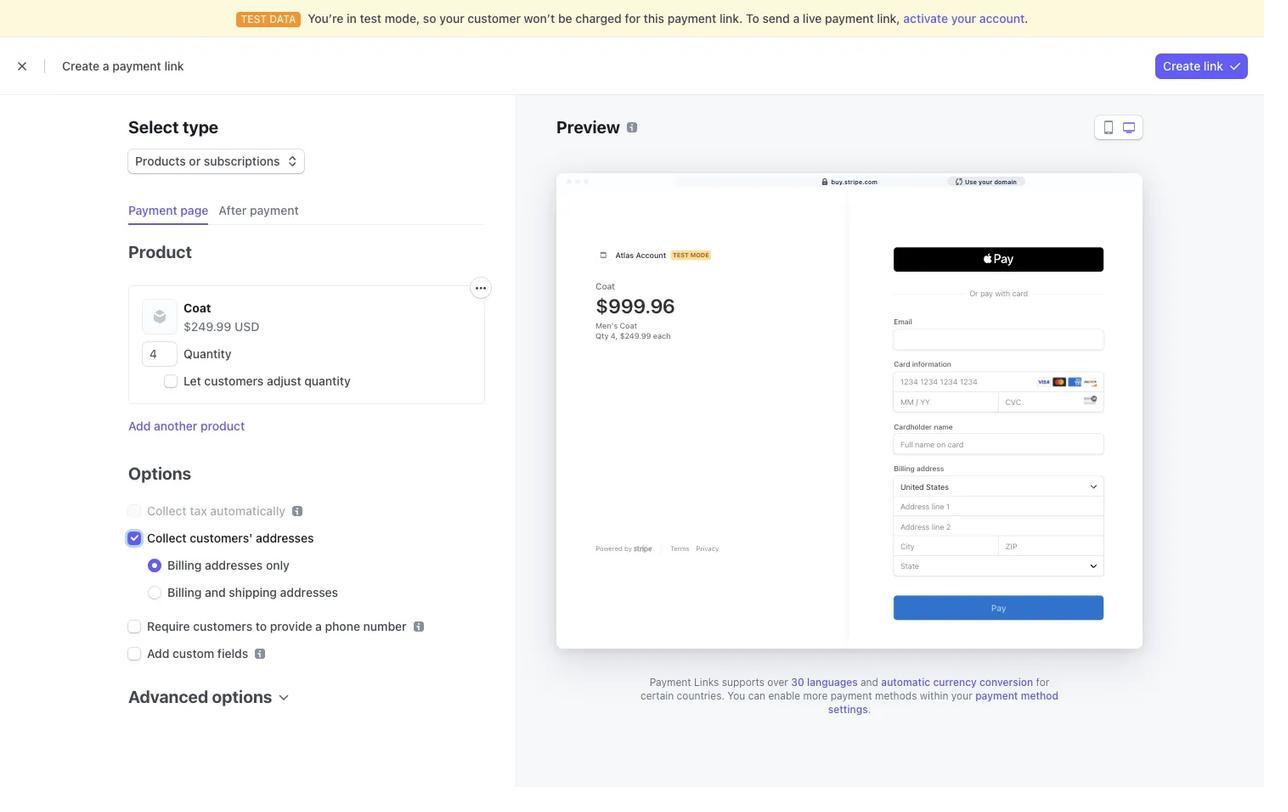 Task type: locate. For each thing, give the bounding box(es) containing it.
custom
[[173, 647, 214, 661]]

2 link from the left
[[1204, 59, 1223, 73]]

after
[[219, 203, 247, 218]]

addresses up only in the bottom left of the page
[[256, 531, 314, 545]]

advanced
[[128, 687, 208, 707]]

you're in test mode, so your customer won't be charged for this payment link. to send a live payment link, activate your account .
[[308, 11, 1028, 25]]

options
[[128, 464, 191, 483]]

2 create from the left
[[1163, 59, 1201, 73]]

1 horizontal spatial .
[[1025, 11, 1028, 25]]

collect left customers' at the left bottom of page
[[147, 531, 187, 545]]

0 vertical spatial and
[[205, 585, 226, 600]]

advanced options
[[128, 687, 272, 707]]

automatic
[[881, 676, 930, 689]]

and
[[205, 585, 226, 600], [861, 676, 878, 689]]

your right the use
[[979, 178, 993, 185]]

mode,
[[385, 11, 420, 25]]

payment for payment page
[[128, 203, 177, 218]]

payment inside the payment method settings
[[975, 690, 1018, 703]]

payment inside after payment button
[[250, 203, 299, 218]]

product
[[128, 242, 192, 262]]

use your domain button
[[947, 177, 1025, 186]]

collect
[[147, 504, 187, 518], [147, 531, 187, 545]]

you
[[728, 690, 745, 703]]

collect tax automatically
[[147, 504, 286, 518]]

collect left tax
[[147, 504, 187, 518]]

0 vertical spatial customers
[[204, 374, 264, 388]]

2 collect from the top
[[147, 531, 187, 545]]

payment
[[668, 11, 717, 25], [825, 11, 874, 25], [112, 59, 161, 73], [250, 203, 299, 218], [831, 690, 872, 703], [975, 690, 1018, 703]]

2 billing from the top
[[167, 585, 202, 600]]

for
[[625, 11, 641, 25], [1036, 676, 1050, 689]]

addresses
[[256, 531, 314, 545], [205, 558, 263, 573], [280, 585, 338, 600]]

payment
[[128, 203, 177, 218], [650, 676, 691, 689]]

2 vertical spatial a
[[315, 619, 322, 634]]

domain
[[994, 178, 1017, 185]]

1 vertical spatial and
[[861, 676, 878, 689]]

0 horizontal spatial for
[[625, 11, 641, 25]]

1 vertical spatial .
[[868, 703, 871, 716]]

charged
[[575, 11, 622, 25]]

for left this
[[625, 11, 641, 25]]

addresses up provide
[[280, 585, 338, 600]]

after payment
[[219, 203, 299, 218]]

add inside button
[[128, 419, 151, 433]]

your inside use your domain button
[[979, 178, 993, 185]]

add down require
[[147, 647, 169, 661]]

and inside the payment page 'tab panel'
[[205, 585, 226, 600]]

1 vertical spatial billing
[[167, 585, 202, 600]]

addresses down collect customers' addresses
[[205, 558, 263, 573]]

0 horizontal spatial payment
[[128, 203, 177, 218]]

customers down quantity
[[204, 374, 264, 388]]

link
[[164, 59, 184, 73], [1204, 59, 1223, 73]]

2 vertical spatial addresses
[[280, 585, 338, 600]]

1 horizontal spatial create
[[1163, 59, 1201, 73]]

0 horizontal spatial a
[[103, 59, 109, 73]]

payment method settings link
[[828, 690, 1059, 716]]

methods
[[875, 690, 917, 703]]

advanced options button
[[121, 676, 289, 709]]

billing
[[167, 558, 202, 573], [167, 585, 202, 600]]

create inside button
[[1163, 59, 1201, 73]]

0 vertical spatial add
[[128, 419, 151, 433]]

payment right after
[[250, 203, 299, 218]]

link,
[[877, 11, 900, 25]]

your
[[439, 11, 464, 25], [951, 11, 976, 25], [979, 178, 993, 185], [951, 690, 973, 703]]

be
[[558, 11, 572, 25]]

add
[[128, 419, 151, 433], [147, 647, 169, 661]]

.
[[1025, 11, 1028, 25], [868, 703, 871, 716]]

payment links supports over 30 languages and automatic currency conversion
[[650, 676, 1033, 689]]

1 billing from the top
[[167, 558, 202, 573]]

billing for billing addresses only
[[167, 558, 202, 573]]

quantity
[[304, 374, 351, 388]]

1 vertical spatial a
[[103, 59, 109, 73]]

and down "billing addresses only"
[[205, 585, 226, 600]]

payment down conversion
[[975, 690, 1018, 703]]

0 vertical spatial billing
[[167, 558, 202, 573]]

customers up fields at the left
[[193, 619, 252, 634]]

payment up 'certain'
[[650, 676, 691, 689]]

1 horizontal spatial a
[[315, 619, 322, 634]]

1 horizontal spatial link
[[1204, 59, 1223, 73]]

another
[[154, 419, 197, 433]]

0 horizontal spatial .
[[868, 703, 871, 716]]

0 vertical spatial for
[[625, 11, 641, 25]]

link.
[[720, 11, 743, 25]]

use
[[965, 178, 977, 185]]

fields
[[217, 647, 248, 661]]

0 horizontal spatial link
[[164, 59, 184, 73]]

0 vertical spatial a
[[793, 11, 800, 25]]

coat $249.99 usd
[[184, 301, 260, 334]]

account
[[979, 11, 1025, 25]]

for up 'method'
[[1036, 676, 1050, 689]]

your right so
[[439, 11, 464, 25]]

test
[[360, 11, 382, 25]]

coat
[[184, 301, 211, 315]]

1 vertical spatial collect
[[147, 531, 187, 545]]

1 horizontal spatial and
[[861, 676, 878, 689]]

add custom fields
[[147, 647, 248, 661]]

buy.stripe.com
[[831, 178, 878, 185]]

0 vertical spatial collect
[[147, 504, 187, 518]]

and up 'methods'
[[861, 676, 878, 689]]

add another product button
[[128, 418, 245, 435]]

billing for billing and shipping addresses
[[167, 585, 202, 600]]

create link button
[[1156, 54, 1247, 78]]

add left another
[[128, 419, 151, 433]]

1 horizontal spatial payment
[[650, 676, 691, 689]]

0 horizontal spatial create
[[62, 59, 100, 73]]

billing addresses only
[[167, 558, 290, 573]]

require
[[147, 619, 190, 634]]

customer
[[468, 11, 521, 25]]

customers for require
[[193, 619, 252, 634]]

only
[[266, 558, 290, 573]]

1 vertical spatial for
[[1036, 676, 1050, 689]]

1 vertical spatial payment
[[650, 676, 691, 689]]

1 create from the left
[[62, 59, 100, 73]]

payment inside button
[[128, 203, 177, 218]]

payment left page at the top
[[128, 203, 177, 218]]

a inside 'tab panel'
[[315, 619, 322, 634]]

currency
[[933, 676, 977, 689]]

billing up require
[[167, 585, 202, 600]]

1 vertical spatial add
[[147, 647, 169, 661]]

use your domain
[[965, 178, 1017, 185]]

1 collect from the top
[[147, 504, 187, 518]]

select
[[128, 117, 179, 137]]

customers
[[204, 374, 264, 388], [193, 619, 252, 634]]

2 horizontal spatial a
[[793, 11, 800, 25]]

payment page tab panel
[[115, 225, 491, 733]]

payment up select
[[112, 59, 161, 73]]

1 vertical spatial customers
[[193, 619, 252, 634]]

0 horizontal spatial and
[[205, 585, 226, 600]]

product
[[201, 419, 245, 433]]

a
[[793, 11, 800, 25], [103, 59, 109, 73], [315, 619, 322, 634]]

in
[[347, 11, 357, 25]]

your down automatic currency conversion link
[[951, 690, 973, 703]]

billing down customers' at the left bottom of page
[[167, 558, 202, 573]]

add for add another product
[[128, 419, 151, 433]]

customers for let
[[204, 374, 264, 388]]

payment up settings at right bottom
[[831, 690, 872, 703]]

add for add custom fields
[[147, 647, 169, 661]]

0 vertical spatial payment
[[128, 203, 177, 218]]

products or subscriptions button
[[128, 146, 304, 173]]

30
[[791, 676, 804, 689]]

collect customers' addresses
[[147, 531, 314, 545]]

automatic currency conversion link
[[881, 676, 1033, 689]]

provide
[[270, 619, 312, 634]]

create
[[62, 59, 100, 73], [1163, 59, 1201, 73]]

1 horizontal spatial for
[[1036, 676, 1050, 689]]



Task type: describe. For each thing, give the bounding box(es) containing it.
svg image
[[476, 283, 486, 293]]

let
[[184, 374, 201, 388]]

select type
[[128, 117, 219, 137]]

options
[[212, 687, 272, 707]]

quantity
[[184, 347, 232, 361]]

countries.
[[677, 690, 725, 703]]

payment page button
[[121, 197, 219, 225]]

billing and shipping addresses
[[167, 585, 338, 600]]

products or subscriptions
[[135, 154, 280, 168]]

adjust
[[267, 374, 301, 388]]

so
[[423, 11, 436, 25]]

link inside button
[[1204, 59, 1223, 73]]

method
[[1021, 690, 1059, 703]]

activate
[[903, 11, 948, 25]]

payment right live
[[825, 11, 874, 25]]

send
[[763, 11, 790, 25]]

payment link settings tab list
[[121, 197, 485, 225]]

this
[[644, 11, 664, 25]]

or
[[189, 154, 201, 168]]

languages
[[807, 676, 858, 689]]

number
[[363, 619, 407, 634]]

to
[[256, 619, 267, 634]]

payment inside for certain countries. you can enable more payment methods within your
[[831, 690, 872, 703]]

activate your account link
[[903, 11, 1025, 25]]

live
[[803, 11, 822, 25]]

subscriptions
[[204, 154, 280, 168]]

shipping
[[229, 585, 277, 600]]

for inside for certain countries. you can enable more payment methods within your
[[1036, 676, 1050, 689]]

Quantity number field
[[143, 342, 177, 366]]

1 link from the left
[[164, 59, 184, 73]]

over
[[767, 676, 788, 689]]

create for create a payment link
[[62, 59, 100, 73]]

$249.99
[[184, 319, 231, 334]]

create link
[[1163, 59, 1223, 73]]

your right activate
[[951, 11, 976, 25]]

within
[[920, 690, 949, 703]]

conversion
[[980, 676, 1033, 689]]

payment for payment links supports over 30 languages and automatic currency conversion
[[650, 676, 691, 689]]

can
[[748, 690, 766, 703]]

create for create link
[[1163, 59, 1201, 73]]

after payment button
[[212, 197, 309, 225]]

1 vertical spatial addresses
[[205, 558, 263, 573]]

collect for collect tax automatically
[[147, 504, 187, 518]]

supports
[[722, 676, 765, 689]]

payment method settings
[[828, 690, 1059, 716]]

create a payment link
[[62, 59, 184, 73]]

to
[[746, 11, 759, 25]]

usd
[[235, 319, 260, 334]]

add another product
[[128, 419, 245, 433]]

30 languages link
[[791, 676, 858, 689]]

payment right this
[[668, 11, 717, 25]]

customers'
[[190, 531, 253, 545]]

0 vertical spatial .
[[1025, 11, 1028, 25]]

for certain countries. you can enable more payment methods within your
[[641, 676, 1050, 703]]

enable
[[768, 690, 800, 703]]

phone
[[325, 619, 360, 634]]

preview
[[557, 117, 620, 137]]

automatically
[[210, 504, 286, 518]]

payment page
[[128, 203, 208, 218]]

won't
[[524, 11, 555, 25]]

more
[[803, 690, 828, 703]]

your inside for certain countries. you can enable more payment methods within your
[[951, 690, 973, 703]]

0 vertical spatial addresses
[[256, 531, 314, 545]]

you're
[[308, 11, 344, 25]]

let customers adjust quantity
[[184, 374, 351, 388]]

links
[[694, 676, 719, 689]]

settings
[[828, 703, 868, 716]]

certain
[[641, 690, 674, 703]]

type
[[183, 117, 219, 137]]

collect for collect customers' addresses
[[147, 531, 187, 545]]

tax
[[190, 504, 207, 518]]

products
[[135, 154, 186, 168]]

page
[[180, 203, 208, 218]]



Task type: vqa. For each thing, say whether or not it's contained in the screenshot.
Add
yes



